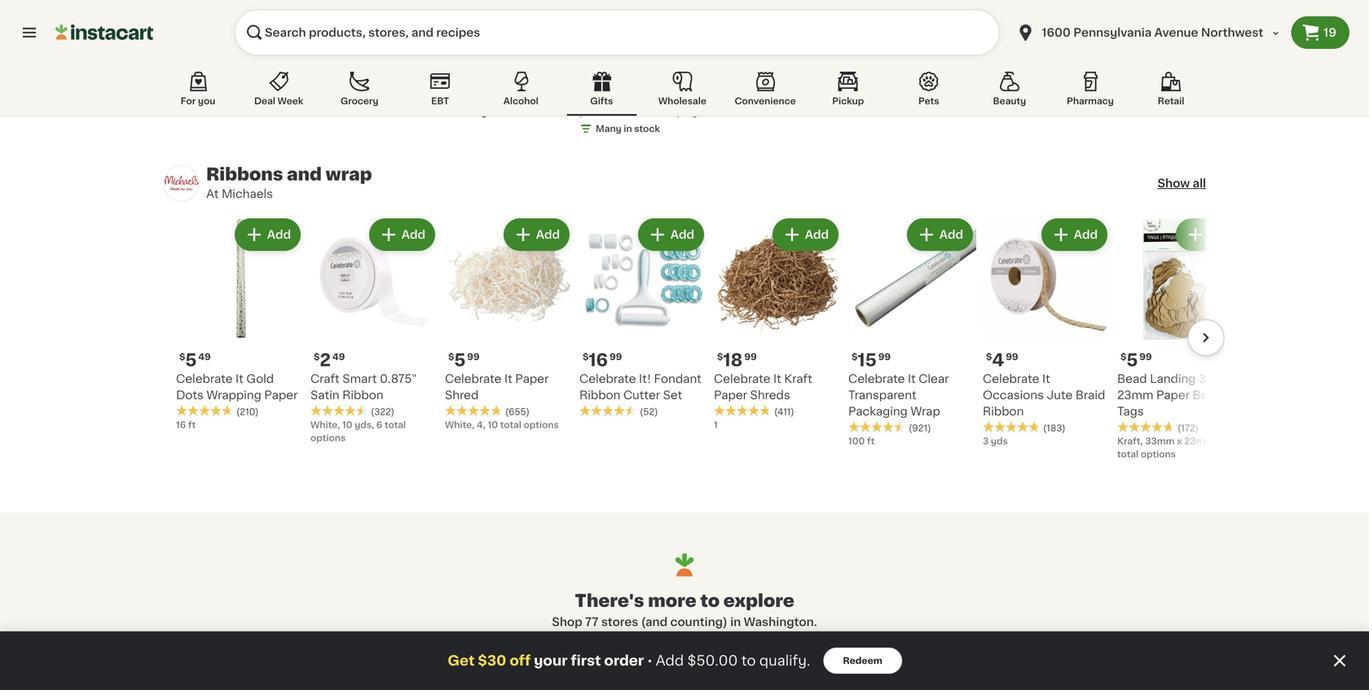 Task type: vqa. For each thing, say whether or not it's contained in the screenshot.


Task type: describe. For each thing, give the bounding box(es) containing it.
(210)
[[236, 408, 259, 417]]

total down (655)
[[500, 421, 522, 430]]

options inside kraft, 33mm x 23mm, 3 total options
[[1141, 450, 1177, 459]]

craft smart 0.875" satin ribbon
[[311, 373, 417, 401]]

1 horizontal spatial (2.01k)
[[1178, 69, 1210, 78]]

versace for absolu
[[983, 18, 1030, 30]]

yves saint laurent libre eau de parfum travel spray
[[580, 18, 696, 62]]

many in stock down (78)
[[731, 98, 795, 107]]

add inside the treatment tracker modal dialog
[[656, 654, 684, 668]]

$38.00 element
[[176, 0, 304, 16]]

retail button
[[1137, 68, 1207, 116]]

view all stores
[[642, 661, 728, 672]]

& inside viktor&rolf mini good fortune & flowerbomb perfume set
[[762, 35, 771, 46]]

to inside the treatment tracker modal dialog
[[742, 654, 756, 668]]

product group containing 2
[[311, 215, 439, 445]]

many in stock for yves saint laurent libre eau de parfum travel spray
[[596, 124, 660, 133]]

crystal for mini
[[1070, 18, 1111, 30]]

1
[[714, 421, 718, 430]]

born
[[1215, 18, 1242, 30]]

(183)
[[1044, 424, 1066, 433]]

(322)
[[371, 408, 395, 417]]

convenience button
[[729, 68, 803, 116]]

jute
[[1047, 390, 1073, 401]]

$ 2 49
[[314, 352, 345, 369]]

paper inside celebrate it gold dots wrapping paper
[[264, 390, 298, 401]]

item carousel region containing sol de janeiro perfume mist, brazilian jasmine & pink dragonfruit
[[145, 0, 1246, 139]]

100 ft
[[849, 437, 875, 446]]

packaging
[[849, 406, 908, 417]]

concentration:eau
[[580, 95, 665, 104]]

versace bright crystal absolu ovetto mini eau de parfum spray
[[983, 18, 1111, 62]]

0 vertical spatial 16
[[589, 352, 608, 369]]

$50.00
[[688, 654, 738, 668]]

add button for $ 4 99
[[1044, 220, 1107, 249]]

white, 4, 10 total options
[[445, 421, 559, 430]]

10 inside white, 10 yds, 6 total options
[[342, 421, 353, 430]]

99 for celebrate it clear transparent packaging wrap
[[879, 353, 891, 362]]

ribbons and wrap at michaels
[[206, 166, 372, 200]]

bright for toilette
[[495, 18, 529, 30]]

to inside 'there's more to explore shop 77 stores (and counting) in washington.'
[[701, 593, 720, 610]]

view
[[642, 661, 671, 672]]

ml for (2.01k)
[[503, 66, 518, 75]]

libre
[[580, 35, 609, 46]]

week
[[278, 97, 304, 106]]

de inside sol de janeiro perfume mist, brazilian jasmine & pink dragonfruit
[[197, 18, 212, 30]]

in
[[1118, 35, 1128, 46]]

border
[[1193, 390, 1232, 401]]

5 for celebrate it gold dots wrapping paper
[[185, 352, 197, 369]]

add button for $ 5 49
[[236, 220, 299, 249]]

more
[[648, 593, 697, 610]]

celebrate for $ 16 99
[[580, 373, 636, 385]]

and
[[287, 166, 322, 183]]

valentino
[[1118, 18, 1171, 30]]

4,
[[477, 421, 486, 430]]

99 for celebrate it paper shred
[[467, 353, 480, 362]]

versace for eau
[[445, 18, 492, 30]]

there's
[[575, 593, 645, 610]]

/
[[636, 82, 640, 91]]

3 product group from the left
[[445, 215, 573, 432]]

add for $ 2 49
[[402, 229, 426, 240]]

mini inside versace bright crystal absolu ovetto mini eau de parfum spray
[[1068, 35, 1092, 46]]

$ for craft smart 0.875" satin ribbon
[[314, 353, 320, 362]]

crystal for toilette
[[532, 18, 573, 30]]

bead
[[1118, 373, 1148, 385]]

gifts button
[[567, 68, 637, 116]]

kraft, 33mm x 23mm, 3 total options
[[1118, 437, 1225, 459]]

de inside versace bright crystal absolu ovetto mini eau de parfum spray
[[1007, 51, 1022, 62]]

ribbon inside celebrate it! fondant ribbon cutter set
[[580, 390, 621, 401]]

1600 pennsylvania avenue northwest button
[[1007, 10, 1292, 55]]

at
[[206, 188, 219, 200]]

shreds
[[751, 390, 791, 401]]

perfume inside viktor&rolf mini good fortune & flowerbomb perfume set
[[789, 51, 838, 62]]

add for $ 5 99
[[536, 229, 560, 240]]

16 ft
[[176, 421, 196, 430]]

total inside size:1 oz/ 30 ml concentration: formulation:, 3 total options
[[514, 92, 536, 101]]

many for versace bright crystal eau de toilette spray
[[462, 108, 487, 117]]

product group containing 15
[[849, 215, 977, 448]]

alcohol
[[504, 97, 539, 106]]

ml for 240 ml
[[196, 82, 208, 91]]

pharmacy button
[[1056, 68, 1126, 116]]

& inside sol de janeiro perfume mist, brazilian jasmine & pink dragonfruit
[[278, 51, 288, 62]]

stores inside view all stores button
[[690, 661, 728, 672]]

redeem button
[[824, 648, 902, 674]]

3 inside size:1 oz/ 30 ml concentration: formulation:, 3 total options
[[506, 92, 512, 101]]

concentration: for ★★★★★
[[983, 95, 1052, 104]]

yds
[[991, 437, 1008, 446]]

spray inside valentino donna born in roma eau de parfum travel spray
[[1199, 51, 1232, 62]]

33mm inside kraft, 33mm x 23mm, 3 total options
[[1146, 437, 1175, 446]]

3 inside kraft, 33mm x 23mm, 3 total options
[[1219, 437, 1225, 446]]

view all stores link
[[617, 650, 753, 683]]

wholesale button
[[648, 68, 718, 116]]

add for $ 5 49
[[267, 229, 291, 240]]

$ for bead landing 33mm x 23mm paper border tags
[[1121, 353, 1127, 362]]

celebrate for $ 18 99
[[714, 373, 771, 385]]

beauty button
[[975, 68, 1045, 116]]

1 product group from the left
[[176, 215, 304, 432]]

fondant
[[654, 373, 702, 385]]

white, for 5
[[445, 421, 475, 430]]

eau inside valentino donna born in roma eau de parfum travel spray
[[1168, 35, 1189, 46]]

10 inside size:0.33 oz / 10 ml concentration:eau de parfum formulation:spray
[[642, 82, 653, 91]]

add for $ 15 99
[[940, 229, 964, 240]]

tab panel containing ribbons and wrap
[[145, 0, 1246, 461]]

brazilian
[[176, 51, 224, 62]]

set inside hermes mini replica coffret set
[[355, 35, 374, 46]]

240 ml
[[176, 82, 208, 91]]

celebrate it kraft paper shreds
[[714, 373, 813, 401]]

perfume inside sol de janeiro perfume mist, brazilian jasmine & pink dragonfruit
[[176, 35, 225, 46]]

coffret
[[311, 35, 352, 46]]

4
[[993, 352, 1005, 369]]

8 product group from the left
[[1118, 215, 1246, 461]]

pennsylvania
[[1074, 27, 1152, 38]]

stock for versace bright crystal eau de toilette spray
[[500, 108, 526, 117]]

roma
[[1131, 35, 1165, 46]]

total inside kraft, 33mm x 23mm, 3 total options
[[1118, 450, 1139, 459]]

$ 4 99
[[987, 352, 1019, 369]]

size:1
[[445, 66, 470, 75]]

options inside white, 10 yds, 6 total options
[[311, 434, 346, 443]]

janeiro
[[215, 18, 257, 30]]

1 horizontal spatial 3
[[983, 437, 989, 446]]

$ for celebrate it paper shred
[[448, 353, 454, 362]]

saint
[[609, 18, 639, 30]]

stock for sol de janeiro perfume mist, brazilian jasmine & pink dragonfruit
[[231, 98, 257, 107]]

1600
[[1043, 27, 1071, 38]]

size:0.33
[[580, 82, 621, 91]]

spray inside versace bright crystal eau de toilette spray
[[533, 35, 566, 46]]

$ for celebrate it! fondant ribbon cutter set
[[583, 353, 589, 362]]

de
[[636, 35, 652, 46]]

it for $ 15 99
[[908, 373, 916, 385]]

retail
[[1158, 97, 1185, 106]]

Search field
[[235, 10, 1000, 55]]

add for $ 18 99
[[805, 229, 829, 240]]

add for $ 4 99
[[1075, 229, 1098, 240]]

eau inside versace bright crystal absolu ovetto mini eau de parfum spray
[[983, 51, 1005, 62]]

options inside size:1 oz/ 30 ml concentration: formulation:, 3 total options
[[538, 92, 573, 101]]

add for $ 16 99
[[671, 229, 695, 240]]

many down flowerbomb
[[731, 98, 756, 107]]

ml for 50 ml
[[863, 66, 875, 75]]

(172)
[[1178, 424, 1199, 433]]

(and
[[641, 617, 668, 628]]

eau inside yves saint laurent libre eau de parfum travel spray
[[611, 35, 633, 46]]

for you button
[[163, 68, 233, 116]]

formulation:,
[[445, 92, 504, 101]]

size:1 oz/ 30 ml concentration: formulation:, 3 total options
[[445, 66, 573, 101]]

for
[[181, 97, 196, 106]]

item carousel region containing 5
[[145, 215, 1246, 461]]

get
[[448, 654, 475, 668]]

washington.
[[744, 617, 818, 628]]

product group containing 18
[[714, 215, 842, 432]]

mini for hermes
[[359, 18, 383, 30]]

michaels
[[222, 188, 273, 200]]

x inside kraft, 33mm x 23mm, 3 total options
[[1178, 437, 1183, 446]]

toilette
[[487, 35, 530, 46]]

yds,
[[355, 421, 374, 430]]

$30
[[478, 654, 507, 668]]

grocery button
[[325, 68, 395, 116]]

19 button
[[1292, 16, 1350, 49]]

many in stock for sol de janeiro perfume mist, brazilian jasmine & pink dragonfruit
[[192, 98, 257, 107]]

many in stock up pets
[[865, 82, 929, 91]]

18
[[724, 352, 743, 369]]

kraft,
[[1118, 437, 1144, 446]]

viktor&rolf
[[714, 18, 780, 30]]

pickup button
[[814, 68, 884, 116]]

jasmine
[[227, 51, 276, 62]]

stock down (78)
[[769, 98, 795, 107]]

celebrate for $ 15 99
[[849, 373, 905, 385]]



Task type: locate. For each thing, give the bounding box(es) containing it.
celebrate down $ 5 49
[[176, 373, 233, 385]]

5 up the bead
[[1127, 352, 1139, 369]]

1 49 from the left
[[198, 353, 211, 362]]

celebrate it paper shred
[[445, 373, 549, 401]]

4 $ from the left
[[583, 353, 589, 362]]

1 horizontal spatial 49
[[333, 353, 345, 362]]

ml up the for you
[[196, 82, 208, 91]]

1 $ 5 99 from the left
[[448, 352, 480, 369]]

1 white, from the left
[[311, 421, 340, 430]]

de inside versace bright crystal eau de toilette spray
[[469, 35, 484, 46]]

stores inside 'there's more to explore shop 77 stores (and counting) in washington.'
[[602, 617, 639, 628]]

de inside valentino donna born in roma eau de parfum travel spray
[[1192, 35, 1207, 46]]

0 horizontal spatial to
[[701, 593, 720, 610]]

it inside celebrate it paper shred
[[505, 373, 513, 385]]

4 product group from the left
[[580, 215, 708, 419]]

eau up size:1
[[445, 35, 466, 46]]

$ inside the $ 18 99
[[718, 353, 724, 362]]

ribbon
[[343, 390, 384, 401], [580, 390, 621, 401], [983, 406, 1024, 417]]

0 horizontal spatial $ 5 99
[[448, 352, 480, 369]]

stock down formulation:spray
[[635, 124, 660, 133]]

2 versace from the left
[[983, 18, 1030, 30]]

x inside bead landing 33mm x 23mm paper border tags
[[1239, 373, 1246, 385]]

2 bright from the left
[[1033, 18, 1067, 30]]

get $30 off your first order • add $50.00 to qualify.
[[448, 654, 811, 668]]

travel down libre at the top
[[580, 51, 613, 62]]

3 add button from the left
[[505, 220, 568, 249]]

2 $ 5 99 from the left
[[1121, 352, 1153, 369]]

0 horizontal spatial 16
[[176, 421, 186, 430]]

add button for $ 16 99
[[640, 220, 703, 249]]

49 inside the $ 2 49
[[333, 353, 345, 362]]

3 $ from the left
[[448, 353, 454, 362]]

celebrate it clear transparent packaging wrap
[[849, 373, 949, 417]]

total inside white, 10 yds, 6 total options
[[385, 421, 406, 430]]

0 vertical spatial x
[[1239, 373, 1246, 385]]

2 white, from the left
[[445, 421, 475, 430]]

2 item carousel region from the top
[[145, 215, 1246, 461]]

1 horizontal spatial stores
[[690, 661, 728, 672]]

1 crystal from the left
[[532, 18, 573, 30]]

0 horizontal spatial ft
[[188, 421, 196, 430]]

2 celebrate from the left
[[445, 373, 502, 385]]

smart
[[343, 373, 377, 385]]

2 horizontal spatial 3
[[1219, 437, 1225, 446]]

many down 240 ml
[[192, 98, 218, 107]]

parfum inside valentino donna born in roma eau de parfum travel spray
[[1118, 51, 1159, 62]]

celebrate for $ 4 99
[[983, 373, 1040, 385]]

10 right /
[[642, 82, 653, 91]]

spray
[[533, 35, 566, 46], [616, 51, 649, 62], [1069, 51, 1103, 62], [1199, 51, 1232, 62]]

mini inside viktor&rolf mini good fortune & flowerbomb perfume set
[[783, 18, 807, 30]]

eau inside versace bright crystal eau de toilette spray
[[445, 35, 466, 46]]

many in stock down formulation:,
[[462, 108, 526, 117]]

49 for 5
[[198, 353, 211, 362]]

de down donna
[[1192, 35, 1207, 46]]

it inside celebrate it occasions jute braid ribbon
[[1043, 373, 1051, 385]]

0 horizontal spatial crystal
[[532, 18, 573, 30]]

de right sol
[[197, 18, 212, 30]]

0 horizontal spatial ml
[[503, 66, 518, 75]]

spray inside yves saint laurent libre eau de parfum travel spray
[[616, 51, 649, 62]]

white, down satin
[[311, 421, 340, 430]]

(921)
[[909, 424, 932, 433]]

6 add button from the left
[[909, 220, 972, 249]]

celebrate inside celebrate it paper shred
[[445, 373, 502, 385]]

oz/ inside size:0.34 oz/ 10 ml concentration: formulation:
[[1027, 82, 1042, 91]]

perfume up the brazilian
[[176, 35, 225, 46]]

1 horizontal spatial travel
[[1162, 51, 1196, 62]]

4 add button from the left
[[640, 220, 703, 249]]

to up the counting)
[[701, 593, 720, 610]]

1 horizontal spatial perfume
[[789, 51, 838, 62]]

all inside view all stores button
[[673, 661, 687, 672]]

(2.01k)
[[506, 53, 537, 61], [1178, 69, 1210, 78]]

gold
[[247, 373, 274, 385]]

5 product group from the left
[[714, 215, 842, 432]]

spray right toilette
[[533, 35, 566, 46]]

deal week button
[[244, 68, 314, 116]]

ribbon down the $ 16 99
[[580, 390, 621, 401]]

1 item carousel region from the top
[[145, 0, 1246, 139]]

versace inside versace bright crystal absolu ovetto mini eau de parfum spray
[[983, 18, 1030, 30]]

eau down absolu at the right
[[983, 51, 1005, 62]]

view all stores button
[[617, 650, 753, 683]]

0 vertical spatial all
[[1193, 178, 1207, 189]]

$ 5 99 for bead
[[1121, 352, 1153, 369]]

1 vertical spatial ft
[[868, 437, 875, 446]]

1 vertical spatial concentration:
[[983, 95, 1052, 104]]

stock for yves saint laurent libre eau de parfum travel spray
[[635, 124, 660, 133]]

1 horizontal spatial ft
[[868, 437, 875, 446]]

99 right the 4
[[1006, 353, 1019, 362]]

all for view
[[673, 661, 687, 672]]

0 horizontal spatial travel
[[580, 51, 613, 62]]

1 horizontal spatial bright
[[1033, 18, 1067, 30]]

5 it from the left
[[1043, 373, 1051, 385]]

set inside viktor&rolf mini good fortune & flowerbomb perfume set
[[714, 67, 734, 79]]

shred
[[445, 390, 479, 401]]

all for show
[[1193, 178, 1207, 189]]

set down 'fondant'
[[663, 390, 683, 401]]

versace up absolu at the right
[[983, 18, 1030, 30]]

ribbon inside celebrate it occasions jute braid ribbon
[[983, 406, 1024, 417]]

x right landing
[[1239, 373, 1246, 385]]

99 for celebrate it occasions jute braid ribbon
[[1006, 353, 1019, 362]]

99 inside $ 15 99
[[879, 353, 891, 362]]

celebrate for $ 5 99
[[445, 373, 502, 385]]

1 horizontal spatial versace
[[983, 18, 1030, 30]]

ml inside size:1 oz/ 30 ml concentration: formulation:, 3 total options
[[503, 66, 518, 75]]

paper inside celebrate it kraft paper shreds
[[714, 390, 748, 401]]

0 vertical spatial (2.01k)
[[506, 53, 537, 61]]

ft right 100 on the right bottom of the page
[[868, 437, 875, 446]]

$ inside the $ 16 99
[[583, 353, 589, 362]]

5 99 from the left
[[1006, 353, 1019, 362]]

0 horizontal spatial concentration:
[[445, 79, 513, 88]]

replica
[[386, 18, 429, 30]]

ribbon inside craft smart 0.875" satin ribbon
[[343, 390, 384, 401]]

0 horizontal spatial versace
[[445, 18, 492, 30]]

it for $ 18 99
[[774, 373, 782, 385]]

7 add button from the left
[[1044, 220, 1107, 249]]

ft for 15
[[868, 437, 875, 446]]

0 vertical spatial set
[[355, 35, 374, 46]]

0 horizontal spatial mini
[[359, 18, 383, 30]]

$ for celebrate it kraft paper shreds
[[718, 353, 724, 362]]

many in stock down concentration:eau
[[596, 124, 660, 133]]

1 versace from the left
[[445, 18, 492, 30]]

concentration: up formulation:,
[[445, 79, 513, 88]]

1 vertical spatial perfume
[[789, 51, 838, 62]]

0 vertical spatial item carousel region
[[145, 0, 1246, 139]]

1 vertical spatial (2.01k)
[[1178, 69, 1210, 78]]

1 horizontal spatial to
[[742, 654, 756, 668]]

it inside celebrate it clear transparent packaging wrap
[[908, 373, 916, 385]]

1 vertical spatial item carousel region
[[145, 215, 1246, 461]]

explore
[[724, 593, 795, 610]]

to right $50.00
[[742, 654, 756, 668]]

$ inside $ 15 99
[[852, 353, 858, 362]]

oz/ inside size:1 oz/ 30 ml concentration: formulation:, 3 total options
[[472, 66, 487, 75]]

$ for celebrate it clear transparent packaging wrap
[[852, 353, 858, 362]]

7 product group from the left
[[983, 215, 1111, 448]]

stock down dragonfruit
[[231, 98, 257, 107]]

5 for celebrate it paper shred
[[454, 352, 466, 369]]

0 horizontal spatial parfum
[[655, 35, 696, 46]]

white, inside white, 10 yds, 6 total options
[[311, 421, 340, 430]]

spray up pharmacy button
[[1069, 51, 1103, 62]]

in inside 'there's more to explore shop 77 stores (and counting) in washington.'
[[731, 617, 741, 628]]

2 it from the left
[[505, 373, 513, 385]]

23mm,
[[1185, 437, 1217, 446]]

pets button
[[894, 68, 964, 116]]

celebrate inside celebrate it gold dots wrapping paper
[[176, 373, 233, 385]]

99 for bead landing 33mm x 23mm paper border tags
[[1140, 353, 1153, 362]]

product group
[[176, 215, 304, 432], [311, 215, 439, 445], [445, 215, 573, 432], [580, 215, 708, 419], [714, 215, 842, 432], [849, 215, 977, 448], [983, 215, 1111, 448], [1118, 215, 1246, 461]]

ovetto
[[1026, 35, 1065, 46]]

77
[[585, 617, 599, 628]]

shop categories tab list
[[163, 68, 1207, 116]]

craft
[[311, 373, 340, 385]]

16 down 'dots'
[[176, 421, 186, 430]]

1 horizontal spatial 5
[[454, 352, 466, 369]]

laurent
[[642, 18, 685, 30]]

16
[[589, 352, 608, 369], [176, 421, 186, 430]]

49 inside $ 5 49
[[198, 353, 211, 362]]

celebrate for $ 5 49
[[176, 373, 233, 385]]

3 it from the left
[[774, 373, 782, 385]]

michaels image
[[163, 165, 200, 202]]

it inside celebrate it gold dots wrapping paper
[[236, 373, 244, 385]]

celebrate up transparent
[[849, 373, 905, 385]]

versace up toilette
[[445, 18, 492, 30]]

6 celebrate from the left
[[983, 373, 1040, 385]]

33mm up the border
[[1199, 373, 1236, 385]]

0 horizontal spatial 33mm
[[1146, 437, 1175, 446]]

$ up the bead
[[1121, 353, 1127, 362]]

show all link
[[1158, 175, 1207, 192]]

bead landing 33mm x 23mm paper border tags
[[1118, 373, 1246, 417]]

5 add button from the left
[[774, 220, 837, 249]]

stock
[[904, 82, 929, 91], [231, 98, 257, 107], [769, 98, 795, 107], [500, 108, 526, 117], [635, 124, 660, 133]]

0 vertical spatial &
[[762, 35, 771, 46]]

it up shreds
[[774, 373, 782, 385]]

1 vertical spatial oz/
[[1027, 82, 1042, 91]]

1 vertical spatial x
[[1178, 437, 1183, 446]]

99 right 15
[[879, 353, 891, 362]]

concentration:
[[445, 79, 513, 88], [983, 95, 1052, 104]]

pharmacy
[[1067, 97, 1114, 106]]

crystal inside versace bright crystal absolu ovetto mini eau de parfum spray
[[1070, 18, 1111, 30]]

2 5 from the left
[[454, 352, 466, 369]]

99 inside the $ 16 99
[[610, 353, 622, 362]]

ft down 'dots'
[[188, 421, 196, 430]]

it inside celebrate it kraft paper shreds
[[774, 373, 782, 385]]

celebrate it gold dots wrapping paper
[[176, 373, 298, 401]]

49
[[198, 353, 211, 362], [333, 353, 345, 362]]

33mm inside bead landing 33mm x 23mm paper border tags
[[1199, 373, 1236, 385]]

paper
[[516, 373, 549, 385], [264, 390, 298, 401], [714, 390, 748, 401], [1157, 390, 1190, 401]]

total right 6
[[385, 421, 406, 430]]

99 up celebrate it! fondant ribbon cutter set
[[610, 353, 622, 362]]

0 horizontal spatial 3
[[506, 92, 512, 101]]

de up formulation:spray
[[667, 95, 679, 104]]

0 vertical spatial perfume
[[176, 35, 225, 46]]

2 horizontal spatial mini
[[1068, 35, 1092, 46]]

stock down alcohol
[[500, 108, 526, 117]]

1 vertical spatial set
[[714, 67, 734, 79]]

6 99 from the left
[[1140, 353, 1153, 362]]

0 horizontal spatial all
[[673, 661, 687, 672]]

2 horizontal spatial ml
[[1057, 82, 1071, 91]]

set up (35)
[[355, 35, 374, 46]]

ml for ★★★★★
[[1057, 82, 1071, 91]]

0 vertical spatial stores
[[602, 617, 639, 628]]

cutter
[[624, 390, 660, 401]]

2 product group from the left
[[311, 215, 439, 445]]

1 horizontal spatial oz/
[[1027, 82, 1042, 91]]

49 for 2
[[333, 353, 345, 362]]

shop
[[552, 617, 583, 628]]

paper down landing
[[1157, 390, 1190, 401]]

parfum inside versace bright crystal absolu ovetto mini eau de parfum spray
[[1025, 51, 1067, 62]]

formulation:
[[1054, 95, 1110, 104]]

1 horizontal spatial 33mm
[[1199, 373, 1236, 385]]

ribbons
[[206, 166, 283, 183]]

celebrate inside celebrate it kraft paper shreds
[[714, 373, 771, 385]]

total right formulation:,
[[514, 92, 536, 101]]

(2.01k) up retail
[[1178, 69, 1210, 78]]

oz/ for ★★★★★
[[1027, 82, 1042, 91]]

99 up celebrate it paper shred
[[467, 353, 480, 362]]

hermes mini replica coffret set
[[311, 18, 429, 46]]

$ inside $ 4 99
[[987, 353, 993, 362]]

1 horizontal spatial x
[[1239, 373, 1246, 385]]

ribbon down occasions
[[983, 406, 1024, 417]]

10 right 4,
[[488, 421, 498, 430]]

1 add button from the left
[[236, 220, 299, 249]]

add button for $ 5 99
[[505, 220, 568, 249]]

0 horizontal spatial oz/
[[472, 66, 487, 75]]

bright inside versace bright crystal absolu ovetto mini eau de parfum spray
[[1033, 18, 1067, 30]]

set inside celebrate it! fondant ribbon cutter set
[[663, 390, 683, 401]]

99 right 18
[[745, 353, 757, 362]]

1 horizontal spatial white,
[[445, 421, 475, 430]]

show
[[1158, 178, 1191, 189]]

spray down "northwest"
[[1199, 51, 1232, 62]]

many for sol de janeiro perfume mist, brazilian jasmine & pink dragonfruit
[[192, 98, 218, 107]]

99 for celebrate it! fondant ribbon cutter set
[[610, 353, 622, 362]]

5 $ from the left
[[718, 353, 724, 362]]

size:0.34
[[983, 82, 1025, 91]]

2 crystal from the left
[[1070, 18, 1111, 30]]

spray down de
[[616, 51, 649, 62]]

white,
[[311, 421, 340, 430], [445, 421, 475, 430]]

0 horizontal spatial x
[[1178, 437, 1183, 446]]

$ up craft
[[314, 353, 320, 362]]

add button for $ 2 49
[[371, 220, 434, 249]]

your
[[534, 654, 568, 668]]

celebrate down the $ 18 99
[[714, 373, 771, 385]]

2 vertical spatial set
[[663, 390, 683, 401]]

you
[[198, 97, 216, 106]]

4 celebrate from the left
[[714, 373, 771, 385]]

many in stock for versace bright crystal eau de toilette spray
[[462, 108, 526, 117]]

paper down gold
[[264, 390, 298, 401]]

1 horizontal spatial mini
[[783, 18, 807, 30]]

many down formulation:,
[[462, 108, 487, 117]]

1600 pennsylvania avenue northwest
[[1043, 27, 1264, 38]]

10 up formulation:
[[1044, 82, 1054, 91]]

7 $ from the left
[[987, 353, 993, 362]]

50
[[849, 66, 861, 75]]

$ 15 99
[[852, 352, 891, 369]]

off
[[510, 654, 531, 668]]

deal
[[254, 97, 276, 106]]

concentration: for (2.01k)
[[445, 79, 513, 88]]

all right "view"
[[673, 661, 687, 672]]

★★★★★
[[311, 50, 368, 62], [311, 50, 368, 62], [445, 50, 502, 62], [445, 50, 502, 62], [849, 50, 906, 62], [849, 50, 906, 62], [176, 67, 233, 78], [176, 67, 233, 78], [580, 67, 637, 78], [580, 67, 637, 78], [714, 67, 771, 78], [714, 67, 771, 78], [983, 67, 1040, 78], [983, 67, 1040, 78], [1118, 67, 1175, 78], [1118, 67, 1175, 78], [176, 405, 233, 417], [176, 405, 233, 417], [311, 405, 368, 417], [311, 405, 368, 417], [445, 405, 502, 417], [445, 405, 502, 417], [580, 405, 637, 417], [580, 405, 637, 417], [714, 405, 771, 417], [714, 405, 771, 417], [849, 422, 906, 433], [849, 422, 906, 433], [983, 422, 1040, 433], [983, 422, 1040, 433], [1118, 422, 1175, 433], [1118, 422, 1175, 433]]

travel inside valentino donna born in roma eau de parfum travel spray
[[1162, 51, 1196, 62]]

2 horizontal spatial set
[[714, 67, 734, 79]]

avenue
[[1155, 27, 1199, 38]]

oz/ for (2.01k)
[[472, 66, 487, 75]]

1 vertical spatial stores
[[690, 661, 728, 672]]

5 up shred
[[454, 352, 466, 369]]

5 celebrate from the left
[[849, 373, 905, 385]]

paper inside bead landing 33mm x 23mm paper border tags
[[1157, 390, 1190, 401]]

deal week
[[254, 97, 304, 106]]

product group containing 4
[[983, 215, 1111, 448]]

0 horizontal spatial perfume
[[176, 35, 225, 46]]

first
[[571, 654, 601, 668]]

$ 5 99 for celebrate
[[448, 352, 480, 369]]

it up jute
[[1043, 373, 1051, 385]]

•
[[648, 655, 653, 668]]

0 horizontal spatial 49
[[198, 353, 211, 362]]

dots
[[176, 390, 204, 401]]

redeem
[[843, 657, 883, 666]]

celebrate up occasions
[[983, 373, 1040, 385]]

1 horizontal spatial 16
[[589, 352, 608, 369]]

product group containing 16
[[580, 215, 708, 419]]

6 $ from the left
[[852, 353, 858, 362]]

100
[[849, 437, 865, 446]]

2 99 from the left
[[610, 353, 622, 362]]

5 for bead landing 33mm x 23mm paper border tags
[[1127, 352, 1139, 369]]

celebrate
[[176, 373, 233, 385], [445, 373, 502, 385], [580, 373, 636, 385], [714, 373, 771, 385], [849, 373, 905, 385], [983, 373, 1040, 385]]

$ 5 99 up shred
[[448, 352, 480, 369]]

eau
[[445, 35, 466, 46], [611, 35, 633, 46], [1168, 35, 1189, 46], [983, 51, 1005, 62]]

it for $ 5 49
[[236, 373, 244, 385]]

10 inside size:0.34 oz/ 10 ml concentration: formulation:
[[1044, 82, 1054, 91]]

$ up shred
[[448, 353, 454, 362]]

convenience
[[735, 97, 796, 106]]

1 99 from the left
[[467, 353, 480, 362]]

3 right formulation:,
[[506, 92, 512, 101]]

0 vertical spatial ft
[[188, 421, 196, 430]]

good
[[810, 18, 842, 30]]

size:0.33 oz / 10 ml concentration:eau de parfum formulation:spray
[[580, 82, 698, 117]]

many for yves saint laurent libre eau de parfum travel spray
[[596, 124, 622, 133]]

4 it from the left
[[908, 373, 916, 385]]

0 vertical spatial concentration:
[[445, 79, 513, 88]]

8 $ from the left
[[1121, 353, 1127, 362]]

$ for celebrate it gold dots wrapping paper
[[179, 353, 185, 362]]

0 horizontal spatial ml
[[196, 82, 208, 91]]

hermes
[[311, 18, 356, 30]]

0 vertical spatial to
[[701, 593, 720, 610]]

show all
[[1158, 178, 1207, 189]]

mini right "ovetto"
[[1068, 35, 1092, 46]]

3 5 from the left
[[1127, 352, 1139, 369]]

parfum down roma in the top of the page
[[1118, 51, 1159, 62]]

spray inside versace bright crystal absolu ovetto mini eau de parfum spray
[[1069, 51, 1103, 62]]

1 horizontal spatial concentration:
[[983, 95, 1052, 104]]

16 up celebrate it! fondant ribbon cutter set
[[589, 352, 608, 369]]

pink
[[176, 67, 200, 79]]

0 horizontal spatial (2.01k)
[[506, 53, 537, 61]]

0 vertical spatial 33mm
[[1199, 373, 1236, 385]]

parfum inside yves saint laurent libre eau de parfum travel spray
[[655, 35, 696, 46]]

ml down (3.44k)
[[655, 82, 669, 91]]

2 travel from the left
[[1162, 51, 1196, 62]]

0 horizontal spatial &
[[278, 51, 288, 62]]

ml inside size:0.34 oz/ 10 ml concentration: formulation:
[[1057, 82, 1071, 91]]

x down (172)
[[1178, 437, 1183, 446]]

1 vertical spatial all
[[673, 661, 687, 672]]

0 vertical spatial oz/
[[472, 66, 487, 75]]

it up wrapping
[[236, 373, 244, 385]]

landing
[[1151, 373, 1197, 385]]

add button for $ 18 99
[[774, 220, 837, 249]]

6 product group from the left
[[849, 215, 977, 448]]

1 vertical spatial 16
[[176, 421, 186, 430]]

paper up 1
[[714, 390, 748, 401]]

2
[[320, 352, 331, 369]]

0 horizontal spatial 5
[[185, 352, 197, 369]]

$ up 'dots'
[[179, 353, 185, 362]]

transparent
[[849, 390, 917, 401]]

$ up celebrate it! fondant ribbon cutter set
[[583, 353, 589, 362]]

stock up pets
[[904, 82, 929, 91]]

2 add button from the left
[[371, 220, 434, 249]]

$ inside $ 5 49
[[179, 353, 185, 362]]

33mm right kraft,
[[1146, 437, 1175, 446]]

concentration: down size:0.34
[[983, 95, 1052, 104]]

white, left 4,
[[445, 421, 475, 430]]

2 $ from the left
[[314, 353, 320, 362]]

concentration: inside size:0.34 oz/ 10 ml concentration: formulation:
[[983, 95, 1052, 104]]

de inside size:0.33 oz / 10 ml concentration:eau de parfum formulation:spray
[[667, 95, 679, 104]]

99 for celebrate it kraft paper shreds
[[745, 353, 757, 362]]

formulation:spray
[[616, 108, 698, 117]]

1 celebrate from the left
[[176, 373, 233, 385]]

2 horizontal spatial 5
[[1127, 352, 1139, 369]]

it left the clear
[[908, 373, 916, 385]]

(535)
[[909, 53, 934, 61]]

0 vertical spatial ml
[[863, 66, 875, 75]]

crystal inside versace bright crystal eau de toilette spray
[[532, 18, 573, 30]]

tab panel
[[145, 0, 1246, 461]]

3 99 from the left
[[745, 353, 757, 362]]

1 horizontal spatial $ 5 99
[[1121, 352, 1153, 369]]

de down absolu at the right
[[1007, 51, 1022, 62]]

1 bright from the left
[[495, 18, 529, 30]]

0 horizontal spatial ribbon
[[343, 390, 384, 401]]

$ 5 99
[[448, 352, 480, 369], [1121, 352, 1153, 369]]

many
[[865, 82, 891, 91], [192, 98, 218, 107], [731, 98, 756, 107], [462, 108, 487, 117], [596, 124, 622, 133]]

0 horizontal spatial white,
[[311, 421, 340, 430]]

tags
[[1118, 406, 1144, 417]]

add button for $ 15 99
[[909, 220, 972, 249]]

it for $ 4 99
[[1043, 373, 1051, 385]]

1 horizontal spatial set
[[663, 390, 683, 401]]

1 travel from the left
[[580, 51, 613, 62]]

celebrate inside celebrate it! fondant ribbon cutter set
[[580, 373, 636, 385]]

item carousel region
[[145, 0, 1246, 139], [145, 215, 1246, 461]]

perfume up (78)
[[789, 51, 838, 62]]

1 horizontal spatial parfum
[[1025, 51, 1067, 62]]

3 celebrate from the left
[[580, 373, 636, 385]]

49 right 2
[[333, 353, 345, 362]]

1 horizontal spatial ml
[[863, 66, 875, 75]]

mini up (35)
[[359, 18, 383, 30]]

99 inside $ 4 99
[[1006, 353, 1019, 362]]

set down flowerbomb
[[714, 67, 734, 79]]

3 left yds
[[983, 437, 989, 446]]

$ inside the $ 2 49
[[314, 353, 320, 362]]

oz
[[624, 82, 634, 91]]

celebrate inside celebrate it occasions jute braid ribbon
[[983, 373, 1040, 385]]

1 horizontal spatial ribbon
[[580, 390, 621, 401]]

all inside show all link
[[1193, 178, 1207, 189]]

1 vertical spatial 33mm
[[1146, 437, 1175, 446]]

white, for 2
[[311, 421, 340, 430]]

$ for celebrate it occasions jute braid ribbon
[[987, 353, 993, 362]]

1 horizontal spatial all
[[1193, 178, 1207, 189]]

ribbon down smart
[[343, 390, 384, 401]]

versace inside versace bright crystal eau de toilette spray
[[445, 18, 492, 30]]

celebrate down the $ 16 99
[[580, 373, 636, 385]]

it!
[[639, 373, 651, 385]]

1 horizontal spatial crystal
[[1070, 18, 1111, 30]]

parfum down laurent at the top of the page
[[655, 35, 696, 46]]

oz/ right size:0.34
[[1027, 82, 1042, 91]]

many in stock down dragonfruit
[[192, 98, 257, 107]]

3 yds
[[983, 437, 1008, 446]]

1 vertical spatial to
[[742, 654, 756, 668]]

ml right 30
[[503, 66, 518, 75]]

dragonfruit
[[203, 67, 269, 79]]

$ up celebrate it kraft paper shreds
[[718, 353, 724, 362]]

ml up formulation:
[[1057, 82, 1071, 91]]

treatment tracker modal dialog
[[0, 632, 1370, 691]]

ft for 5
[[188, 421, 196, 430]]

oz/ left 30
[[472, 66, 487, 75]]

1 5 from the left
[[185, 352, 197, 369]]

1 it from the left
[[236, 373, 244, 385]]

many down parfum
[[596, 124, 622, 133]]

celebrate up shred
[[445, 373, 502, 385]]

ml inside size:0.33 oz / 10 ml concentration:eau de parfum formulation:spray
[[655, 82, 669, 91]]

None search field
[[235, 10, 1000, 55]]

30
[[489, 66, 501, 75]]

mini inside hermes mini replica coffret set
[[359, 18, 383, 30]]

1 $ from the left
[[179, 353, 185, 362]]

alcohol button
[[486, 68, 556, 116]]

$ up transparent
[[852, 353, 858, 362]]

0 horizontal spatial set
[[355, 35, 374, 46]]

ft
[[188, 421, 196, 430], [868, 437, 875, 446]]

bright inside versace bright crystal eau de toilette spray
[[495, 18, 529, 30]]

it for $ 5 99
[[505, 373, 513, 385]]

options
[[538, 92, 573, 101], [524, 421, 559, 430], [311, 434, 346, 443], [1141, 450, 1177, 459]]

bright up toilette
[[495, 18, 529, 30]]

bright for mini
[[1033, 18, 1067, 30]]

eau down donna
[[1168, 35, 1189, 46]]

99 inside the $ 18 99
[[745, 353, 757, 362]]

1 vertical spatial &
[[278, 51, 288, 62]]

concentration: inside size:1 oz/ 30 ml concentration: formulation:, 3 total options
[[445, 79, 513, 88]]

valentino donna born in roma eau de parfum travel spray
[[1118, 18, 1242, 62]]

4 99 from the left
[[879, 353, 891, 362]]

ml right 50
[[863, 66, 875, 75]]

0 horizontal spatial stores
[[602, 617, 639, 628]]

celebrate inside celebrate it clear transparent packaging wrap
[[849, 373, 905, 385]]

paper up (655)
[[516, 373, 549, 385]]

travel inside yves saint laurent libre eau de parfum travel spray
[[580, 51, 613, 62]]

many down 50 ml
[[865, 82, 891, 91]]

instacart image
[[55, 23, 153, 42]]

1 horizontal spatial &
[[762, 35, 771, 46]]

mini for viktor&rolf
[[783, 18, 807, 30]]

paper inside celebrate it paper shred
[[516, 373, 549, 385]]

1 vertical spatial ml
[[196, 82, 208, 91]]

1 horizontal spatial ml
[[655, 82, 669, 91]]

parfum
[[655, 35, 696, 46], [1025, 51, 1067, 62], [1118, 51, 1159, 62]]

2 horizontal spatial ribbon
[[983, 406, 1024, 417]]

2 horizontal spatial parfum
[[1118, 51, 1159, 62]]

2 49 from the left
[[333, 353, 345, 362]]

0 horizontal spatial bright
[[495, 18, 529, 30]]

99
[[467, 353, 480, 362], [610, 353, 622, 362], [745, 353, 757, 362], [879, 353, 891, 362], [1006, 353, 1019, 362], [1140, 353, 1153, 362]]



